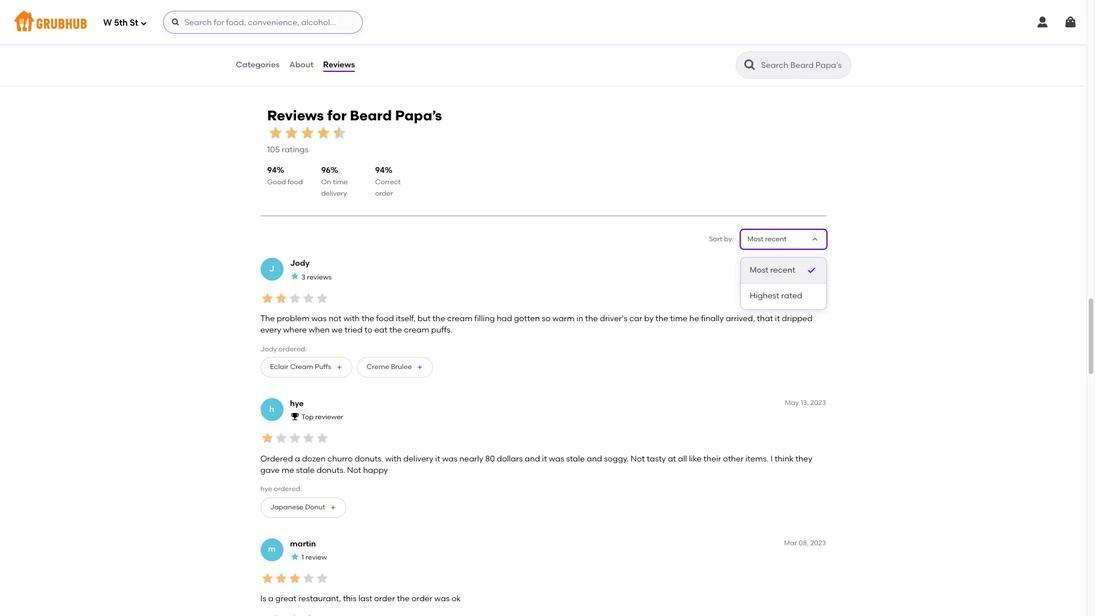 Task type: vqa. For each thing, say whether or not it's contained in the screenshot.
and to the right
yes



Task type: describe. For each thing, give the bounding box(es) containing it.
donut
[[305, 503, 325, 511]]

by:
[[724, 235, 734, 243]]

had
[[497, 314, 512, 323]]

this
[[343, 594, 357, 604]]

a for ordered
[[295, 454, 300, 464]]

1 vertical spatial donuts.
[[317, 466, 345, 475]]

1 horizontal spatial it
[[542, 454, 547, 464]]

review
[[306, 554, 327, 562]]

car
[[630, 314, 643, 323]]

tasty
[[647, 454, 666, 464]]

3 reviews
[[302, 273, 332, 281]]

the
[[260, 314, 275, 323]]

like
[[689, 454, 702, 464]]

me
[[282, 466, 294, 475]]

dollars
[[497, 454, 523, 464]]

5th
[[114, 17, 128, 28]]

plus icon image for creme brulee
[[417, 364, 423, 371]]

in
[[577, 314, 584, 323]]

tried
[[345, 325, 363, 335]]

0.95
[[252, 20, 265, 28]]

the right by
[[656, 314, 668, 323]]

21,
[[801, 258, 809, 266]]

last
[[359, 594, 372, 604]]

the right eat
[[389, 325, 402, 335]]

problem
[[277, 314, 310, 323]]

main navigation navigation
[[0, 0, 1087, 45]]

filling
[[475, 314, 495, 323]]

he
[[690, 314, 699, 323]]

1 horizontal spatial donuts.
[[355, 454, 383, 464]]

eat
[[374, 325, 388, 335]]

is
[[260, 594, 266, 604]]

was inside the problem was not with the food itself, but the cream filling had gotten so warm in the driver's car by the time he finally arrived, that it dripped every where when we tried to eat the cream puffs.
[[312, 314, 327, 323]]

about button
[[289, 45, 314, 86]]

ordered: for me
[[274, 485, 302, 493]]

1
[[302, 554, 304, 562]]

categories button
[[235, 45, 280, 86]]

dripped
[[782, 314, 813, 323]]

search icon image
[[743, 58, 757, 72]]

warm
[[553, 314, 575, 323]]

brulee
[[391, 363, 412, 371]]

94 good food
[[267, 166, 303, 186]]

2 and from the left
[[587, 454, 602, 464]]

arrived,
[[726, 314, 755, 323]]

good
[[267, 178, 286, 186]]

0 horizontal spatial stale
[[296, 466, 315, 475]]

j
[[269, 264, 274, 274]]

m
[[268, 545, 276, 554]]

ratings
[[282, 145, 309, 155]]

may 13, 2023
[[785, 399, 826, 407]]

we
[[332, 325, 343, 335]]

order right last
[[374, 594, 395, 604]]

food inside the problem was not with the food itself, but the cream filling had gotten so warm in the driver's car by the time he finally arrived, that it dripped every where when we tried to eat the cream puffs.
[[376, 314, 394, 323]]

08,
[[799, 539, 809, 547]]

trophy icon image
[[290, 412, 299, 421]]

martin
[[290, 539, 316, 549]]

reviews for beard papa's
[[267, 107, 442, 124]]

reviews
[[307, 273, 332, 281]]

Sort by: field
[[748, 234, 787, 244]]

creme brulee
[[367, 363, 412, 371]]

94 for 94 good food
[[267, 166, 277, 175]]

itself,
[[396, 314, 416, 323]]

items.
[[746, 454, 769, 464]]

1 horizontal spatial not
[[631, 454, 645, 464]]

other
[[723, 454, 744, 464]]

most inside option
[[750, 265, 769, 275]]

top reviewer
[[302, 413, 343, 421]]

puffs
[[315, 363, 331, 371]]

time inside the problem was not with the food itself, but the cream filling had gotten so warm in the driver's car by the time he finally arrived, that it dripped every where when we tried to eat the cream puffs.
[[670, 314, 688, 323]]

most recent option
[[741, 258, 826, 284]]

the up 'puffs.'
[[433, 314, 445, 323]]

1 horizontal spatial svg image
[[1064, 15, 1078, 29]]

top
[[302, 413, 314, 421]]

great
[[275, 594, 297, 604]]

i
[[771, 454, 773, 464]]

happy
[[363, 466, 388, 475]]

correct
[[375, 178, 401, 186]]

ordered a dozen churro donuts. with delivery it was nearly 80 dollars and it was stale and soggy. not tasty at all like their other items. i think they gave me stale donuts. not happy
[[260, 454, 813, 475]]

15–25
[[252, 10, 270, 18]]

restaurant,
[[299, 594, 341, 604]]

dozen
[[302, 454, 326, 464]]

rated
[[781, 291, 803, 301]]

0 horizontal spatial svg image
[[171, 18, 181, 27]]

min
[[272, 10, 284, 18]]

jul 21, 2023
[[789, 258, 826, 266]]

order left ok
[[412, 594, 433, 604]]

0 horizontal spatial svg image
[[141, 20, 147, 27]]

the up to
[[362, 314, 374, 323]]

soggy.
[[604, 454, 629, 464]]

mar 08, 2023
[[784, 539, 826, 547]]

0 horizontal spatial it
[[435, 454, 440, 464]]

1 vertical spatial not
[[347, 466, 361, 475]]

w
[[103, 17, 112, 28]]

delivery inside the ordered a dozen churro donuts. with delivery it was nearly 80 dollars and it was stale and soggy. not tasty at all like their other items. i think they gave me stale donuts. not happy
[[403, 454, 433, 464]]

was right dollars on the bottom of the page
[[549, 454, 564, 464]]

1 horizontal spatial stale
[[566, 454, 585, 464]]

reviews for reviews
[[323, 60, 355, 70]]

ordered
[[260, 454, 293, 464]]

h
[[269, 404, 274, 414]]

hye for hye ordered:
[[260, 485, 272, 493]]

2023 for they
[[811, 399, 826, 407]]

gave
[[260, 466, 280, 475]]



Task type: locate. For each thing, give the bounding box(es) containing it.
ok
[[452, 594, 461, 604]]

cream up 'puffs.'
[[447, 314, 473, 323]]

0 vertical spatial stale
[[566, 454, 585, 464]]

reviews inside button
[[323, 60, 355, 70]]

0 horizontal spatial jody
[[260, 345, 277, 353]]

0 horizontal spatial donuts.
[[317, 466, 345, 475]]

0 horizontal spatial food
[[288, 178, 303, 186]]

jul
[[789, 258, 799, 266]]

time
[[333, 178, 348, 186], [670, 314, 688, 323]]

creme brulee button
[[357, 357, 433, 378]]

time right on
[[333, 178, 348, 186]]

but
[[418, 314, 431, 323]]

donuts. down 'churro'
[[317, 466, 345, 475]]

japanese donut button
[[260, 497, 347, 518]]

jody for jody ordered:
[[260, 345, 277, 353]]

1 horizontal spatial a
[[295, 454, 300, 464]]

a for is
[[268, 594, 274, 604]]

Search Beard Papa's search field
[[760, 60, 848, 71]]

recent inside field
[[765, 235, 787, 243]]

1 horizontal spatial 94
[[375, 166, 385, 175]]

0 horizontal spatial time
[[333, 178, 348, 186]]

hye down the gave
[[260, 485, 272, 493]]

hye ordered:
[[260, 485, 302, 493]]

1 vertical spatial with
[[385, 454, 402, 464]]

food right good
[[288, 178, 303, 186]]

eclair cream puffs
[[270, 363, 331, 371]]

0 horizontal spatial hye
[[260, 485, 272, 493]]

plus icon image for eclair cream puffs
[[336, 364, 343, 371]]

94
[[267, 166, 277, 175], [375, 166, 385, 175]]

jody up 3
[[290, 258, 310, 268]]

w 5th st
[[103, 17, 138, 28]]

order down correct
[[375, 190, 393, 198]]

a right is
[[268, 594, 274, 604]]

plus icon image right donut
[[330, 504, 337, 511]]

creme
[[367, 363, 389, 371]]

2023
[[811, 258, 826, 266], [811, 399, 826, 407], [811, 539, 826, 547]]

and right dollars on the bottom of the page
[[525, 454, 540, 464]]

Search for food, convenience, alcohol... search field
[[163, 11, 363, 34]]

hye up trophy icon
[[290, 399, 304, 408]]

and left soggy.
[[587, 454, 602, 464]]

plus icon image for japanese donut
[[330, 504, 337, 511]]

it inside the problem was not with the food itself, but the cream filling had gotten so warm in the driver's car by the time he finally arrived, that it dripped every where when we tried to eat the cream puffs.
[[775, 314, 780, 323]]

check icon image
[[806, 265, 817, 276]]

1 vertical spatial most recent
[[750, 265, 796, 275]]

0 vertical spatial jody
[[290, 258, 310, 268]]

they
[[796, 454, 813, 464]]

jody ordered:
[[260, 345, 307, 353]]

food
[[288, 178, 303, 186], [376, 314, 394, 323]]

to
[[365, 325, 373, 335]]

eclair
[[270, 363, 289, 371]]

papa's
[[395, 107, 442, 124]]

stale left soggy.
[[566, 454, 585, 464]]

with up happy
[[385, 454, 402, 464]]

1 horizontal spatial and
[[587, 454, 602, 464]]

1 vertical spatial ordered:
[[274, 485, 302, 493]]

nearly
[[460, 454, 484, 464]]

not
[[329, 314, 342, 323]]

94 inside 94 good food
[[267, 166, 277, 175]]

1 horizontal spatial hye
[[290, 399, 304, 408]]

0 horizontal spatial 94
[[267, 166, 277, 175]]

1 vertical spatial food
[[376, 314, 394, 323]]

the right in
[[585, 314, 598, 323]]

1 vertical spatial recent
[[771, 265, 796, 275]]

1 94 from the left
[[267, 166, 277, 175]]

2023 right '21,'
[[811, 258, 826, 266]]

jody down every
[[260, 345, 277, 353]]

driver's
[[600, 314, 628, 323]]

recent inside option
[[771, 265, 796, 275]]

reviews for reviews for beard papa's
[[267, 107, 324, 124]]

with up tried
[[344, 314, 360, 323]]

puffs.
[[431, 325, 453, 335]]

on
[[321, 178, 331, 186]]

delivery left nearly
[[403, 454, 433, 464]]

0 vertical spatial donuts.
[[355, 454, 383, 464]]

most recent up highest rated
[[750, 265, 796, 275]]

delivery down on
[[321, 190, 347, 198]]

94 for 94 correct order
[[375, 166, 385, 175]]

1 horizontal spatial time
[[670, 314, 688, 323]]

2 94 from the left
[[375, 166, 385, 175]]

0 vertical spatial delivery
[[321, 190, 347, 198]]

gotten
[[514, 314, 540, 323]]

hye for hye
[[290, 399, 304, 408]]

that
[[757, 314, 773, 323]]

0 vertical spatial cream
[[447, 314, 473, 323]]

plus icon image right puffs
[[336, 364, 343, 371]]

cream down but
[[404, 325, 429, 335]]

1 vertical spatial most
[[750, 265, 769, 275]]

it left nearly
[[435, 454, 440, 464]]

1 vertical spatial time
[[670, 314, 688, 323]]

was up when
[[312, 314, 327, 323]]

0 horizontal spatial delivery
[[321, 190, 347, 198]]

0 vertical spatial hye
[[290, 399, 304, 408]]

1 review
[[302, 554, 327, 562]]

caret down icon image
[[810, 235, 820, 244]]

reviewer
[[315, 413, 343, 421]]

0 horizontal spatial not
[[347, 466, 361, 475]]

japanese
[[270, 503, 304, 511]]

1 vertical spatial cream
[[404, 325, 429, 335]]

sort by:
[[709, 235, 734, 243]]

it right the that at the bottom right of page
[[775, 314, 780, 323]]

1 vertical spatial jody
[[260, 345, 277, 353]]

mar
[[784, 539, 797, 547]]

food up eat
[[376, 314, 394, 323]]

jody for jody
[[290, 258, 310, 268]]

80
[[485, 454, 495, 464]]

0 vertical spatial not
[[631, 454, 645, 464]]

1 2023 from the top
[[811, 258, 826, 266]]

cream
[[290, 363, 313, 371]]

where
[[283, 325, 307, 335]]

it right dollars on the bottom of the page
[[542, 454, 547, 464]]

plus icon image inside eclair cream puffs 'button'
[[336, 364, 343, 371]]

1 horizontal spatial delivery
[[403, 454, 433, 464]]

plus icon image right brulee
[[417, 364, 423, 371]]

the problem was not with the food itself, but the cream filling had gotten so warm in the driver's car by the time he finally arrived, that it dripped every where when we tried to eat the cream puffs.
[[260, 314, 813, 335]]

is a great restaurant, this last order the order was ok
[[260, 594, 461, 604]]

japanese donut
[[270, 503, 325, 511]]

cream
[[447, 314, 473, 323], [404, 325, 429, 335]]

time inside 96 on time delivery
[[333, 178, 348, 186]]

most inside field
[[748, 235, 764, 243]]

1 and from the left
[[525, 454, 540, 464]]

a left dozen at the left bottom of the page
[[295, 454, 300, 464]]

3 2023 from the top
[[811, 539, 826, 547]]

2023 right '13,'
[[811, 399, 826, 407]]

at
[[668, 454, 676, 464]]

ordered: down where
[[279, 345, 307, 353]]

by
[[644, 314, 654, 323]]

mi
[[268, 20, 276, 28]]

2 horizontal spatial it
[[775, 314, 780, 323]]

0 vertical spatial time
[[333, 178, 348, 186]]

105
[[267, 145, 280, 155]]

was left nearly
[[442, 454, 458, 464]]

1 horizontal spatial with
[[385, 454, 402, 464]]

2023 for dripped
[[811, 258, 826, 266]]

2023 right 08,
[[811, 539, 826, 547]]

about
[[289, 60, 314, 70]]

0 vertical spatial a
[[295, 454, 300, 464]]

delivery inside 96 on time delivery
[[321, 190, 347, 198]]

every
[[260, 325, 281, 335]]

1 vertical spatial delivery
[[403, 454, 433, 464]]

a inside the ordered a dozen churro donuts. with delivery it was nearly 80 dollars and it was stale and soggy. not tasty at all like their other items. i think they gave me stale donuts. not happy
[[295, 454, 300, 464]]

recent
[[765, 235, 787, 243], [771, 265, 796, 275]]

plus icon image inside japanese donut "button"
[[330, 504, 337, 511]]

most up highest
[[750, 265, 769, 275]]

was left ok
[[434, 594, 450, 604]]

so
[[542, 314, 551, 323]]

15–25 min 0.95 mi
[[252, 10, 284, 28]]

with inside the ordered a dozen churro donuts. with delivery it was nearly 80 dollars and it was stale and soggy. not tasty at all like their other items. i think they gave me stale donuts. not happy
[[385, 454, 402, 464]]

0 vertical spatial reviews
[[323, 60, 355, 70]]

ordered: for where
[[279, 345, 307, 353]]

1 vertical spatial reviews
[[267, 107, 324, 124]]

94 up correct
[[375, 166, 385, 175]]

most recent inside most recent option
[[750, 265, 796, 275]]

their
[[704, 454, 721, 464]]

most recent up most recent option on the right of page
[[748, 235, 787, 243]]

2 vertical spatial 2023
[[811, 539, 826, 547]]

most right by:
[[748, 235, 764, 243]]

0 vertical spatial most
[[748, 235, 764, 243]]

hye
[[290, 399, 304, 408], [260, 485, 272, 493]]

with inside the problem was not with the food itself, but the cream filling had gotten so warm in the driver's car by the time he finally arrived, that it dripped every where when we tried to eat the cream puffs.
[[344, 314, 360, 323]]

highest rated
[[750, 291, 803, 301]]

94 up good
[[267, 166, 277, 175]]

0 vertical spatial with
[[344, 314, 360, 323]]

1 horizontal spatial jody
[[290, 258, 310, 268]]

0 vertical spatial ordered:
[[279, 345, 307, 353]]

94 correct order
[[375, 166, 401, 198]]

0 vertical spatial food
[[288, 178, 303, 186]]

star icon image
[[267, 125, 283, 141], [283, 125, 299, 141], [299, 125, 315, 141], [315, 125, 331, 141], [331, 125, 347, 141], [331, 125, 347, 141], [290, 272, 299, 281], [260, 291, 274, 305], [274, 291, 288, 305], [288, 291, 302, 305], [302, 291, 315, 305], [315, 291, 329, 305], [260, 432, 274, 445], [274, 432, 288, 445], [288, 432, 302, 445], [302, 432, 315, 445], [315, 432, 329, 445], [290, 552, 299, 561], [260, 572, 274, 585], [274, 572, 288, 585], [288, 572, 302, 585], [302, 572, 315, 585], [315, 572, 329, 585]]

svg image
[[1036, 15, 1050, 29], [141, 20, 147, 27]]

0 vertical spatial recent
[[765, 235, 787, 243]]

2 2023 from the top
[[811, 399, 826, 407]]

0 horizontal spatial and
[[525, 454, 540, 464]]

1 horizontal spatial svg image
[[1036, 15, 1050, 29]]

reviews up ratings
[[267, 107, 324, 124]]

1 vertical spatial a
[[268, 594, 274, 604]]

the right last
[[397, 594, 410, 604]]

0 horizontal spatial with
[[344, 314, 360, 323]]

94 inside 94 correct order
[[375, 166, 385, 175]]

1 horizontal spatial cream
[[447, 314, 473, 323]]

svg image
[[1064, 15, 1078, 29], [171, 18, 181, 27]]

96 on time delivery
[[321, 166, 348, 198]]

reviews right about
[[323, 60, 355, 70]]

stale down dozen at the left bottom of the page
[[296, 466, 315, 475]]

recent up most recent option on the right of page
[[765, 235, 787, 243]]

plus icon image inside the creme brulee button
[[417, 364, 423, 371]]

0 horizontal spatial cream
[[404, 325, 429, 335]]

beard
[[350, 107, 392, 124]]

not left tasty
[[631, 454, 645, 464]]

ordered: up japanese
[[274, 485, 302, 493]]

1 horizontal spatial food
[[376, 314, 394, 323]]

donuts.
[[355, 454, 383, 464], [317, 466, 345, 475]]

not down 'churro'
[[347, 466, 361, 475]]

plus icon image
[[336, 364, 343, 371], [417, 364, 423, 371], [330, 504, 337, 511]]

eclair cream puffs button
[[260, 357, 352, 378]]

3
[[302, 273, 306, 281]]

think
[[775, 454, 794, 464]]

1 vertical spatial stale
[[296, 466, 315, 475]]

it
[[775, 314, 780, 323], [435, 454, 440, 464], [542, 454, 547, 464]]

0 vertical spatial 2023
[[811, 258, 826, 266]]

for
[[327, 107, 347, 124]]

1 vertical spatial hye
[[260, 485, 272, 493]]

food inside 94 good food
[[288, 178, 303, 186]]

donuts. up happy
[[355, 454, 383, 464]]

finally
[[701, 314, 724, 323]]

order inside 94 correct order
[[375, 190, 393, 198]]

when
[[309, 325, 330, 335]]

0 vertical spatial most recent
[[748, 235, 787, 243]]

sort
[[709, 235, 723, 243]]

0 horizontal spatial a
[[268, 594, 274, 604]]

1 vertical spatial 2023
[[811, 399, 826, 407]]

time left he at the right of page
[[670, 314, 688, 323]]

most recent
[[748, 235, 787, 243], [750, 265, 796, 275]]

not
[[631, 454, 645, 464], [347, 466, 361, 475]]

recent left '21,'
[[771, 265, 796, 275]]



